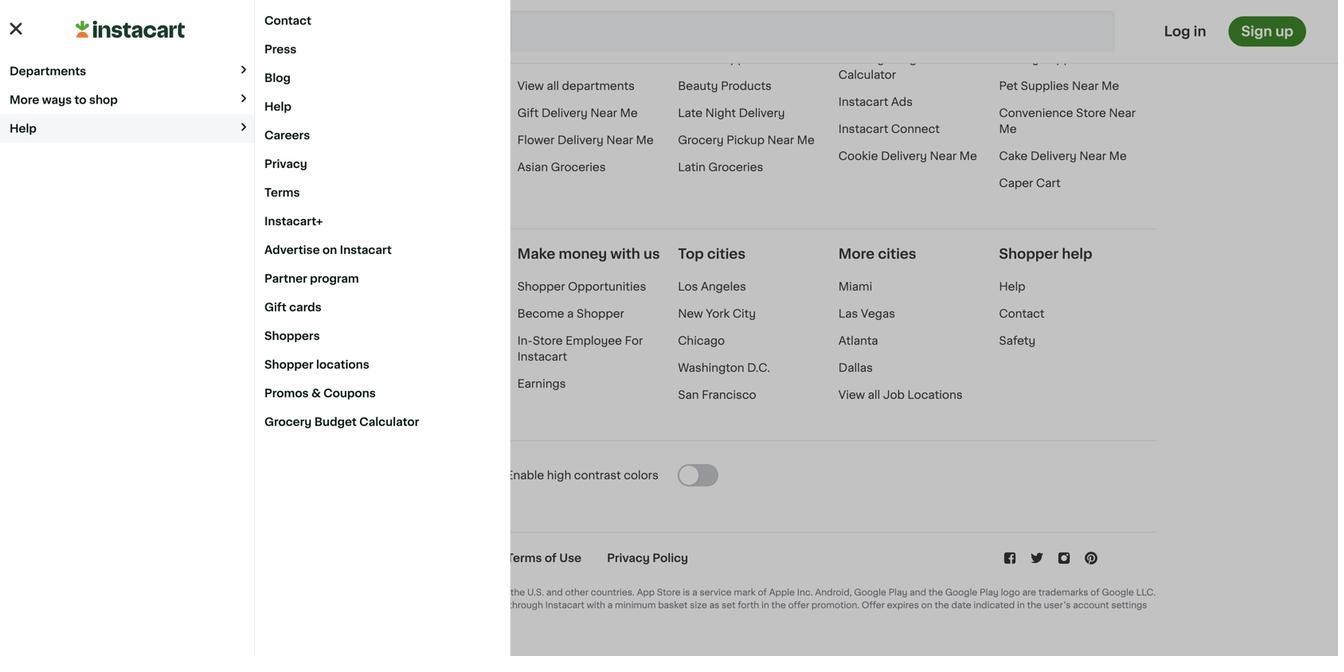 Task type: describe. For each thing, give the bounding box(es) containing it.
night
[[706, 107, 736, 119]]

cake delivery near me link
[[999, 150, 1127, 162]]

earnings
[[518, 378, 566, 389]]

high
[[547, 470, 571, 481]]

store for convenience
[[1076, 107, 1106, 119]]

pet
[[999, 80, 1018, 91]]

0 vertical spatial help link
[[255, 92, 510, 121]]

coupons
[[324, 388, 376, 399]]

apple and the apple logo are trademarks of apple inc., registered in the u.s. and other countries. app store is a service mark of apple inc. android, google play and the google play logo are trademarks of google llc. terms for free delivery (first order): offer valid on first order made through instacart with a minimum basket size as set forth in the offer promotion. offer expires on the date indicated in the user's account settings or displayed in the offer promotion.
[[213, 588, 1156, 622]]

with inside apple and the apple logo are trademarks of apple inc., registered in the u.s. and other countries. app store is a service mark of apple inc. android, google play and the google play logo are trademarks of google llc. terms for free delivery (first order): offer valid on first order made through instacart with a minimum basket size as set forth in the offer promotion. offer expires on the date indicated in the user's account settings or displayed in the offer promotion.
[[587, 601, 605, 610]]

0 horizontal spatial promotion.
[[319, 614, 367, 622]]

supplies for beauty
[[1042, 53, 1091, 64]]

make money with us
[[518, 247, 660, 261]]

log in
[[1164, 25, 1207, 38]]

late night delivery link
[[678, 107, 785, 119]]

help inside "help" dropdown button
[[10, 123, 37, 134]]

first
[[436, 601, 454, 610]]

basket
[[658, 601, 688, 610]]

android play store logo image
[[275, 281, 287, 293]]

ios link
[[235, 279, 256, 295]]

latin groceries link
[[678, 162, 764, 173]]

latin
[[678, 162, 706, 173]]

pet supplies near me link
[[999, 80, 1120, 91]]

3 google from the left
[[1102, 588, 1134, 597]]

dallas link
[[839, 362, 873, 373]]

of left use
[[545, 553, 557, 564]]

flower delivery near me link
[[518, 134, 654, 146]]

free
[[256, 601, 276, 610]]

instacart+
[[265, 216, 323, 227]]

shopper for shopper help
[[999, 247, 1059, 261]]

instacart home image
[[57, 20, 177, 39]]

0 vertical spatial contact link
[[255, 6, 510, 35]]

up
[[1276, 25, 1294, 38]]

grocery pickup near me
[[678, 134, 815, 146]]

of up valid
[[394, 588, 403, 597]]

money
[[559, 247, 607, 261]]

new
[[678, 308, 703, 319]]

las
[[839, 308, 858, 319]]

1 horizontal spatial on
[[423, 601, 434, 610]]

terms of use
[[507, 553, 582, 564]]

1 vertical spatial contact link
[[999, 308, 1045, 319]]

washington d.c.
[[678, 362, 770, 373]]

miami link
[[839, 281, 873, 292]]

supplies for pet
[[1021, 80, 1069, 91]]

locations
[[908, 389, 963, 401]]

delivery for cake delivery near me
[[1031, 150, 1077, 162]]

instagram image
[[1057, 550, 1073, 566]]

beauty for beauty supplies near me
[[999, 53, 1039, 64]]

in down free
[[269, 614, 277, 622]]

me for grocery pickup near me
[[797, 134, 815, 146]]

delivery up grocery pickup near me link
[[739, 107, 785, 119]]

shopper up partner program
[[286, 247, 345, 261]]

office
[[678, 53, 713, 64]]

near for cake delivery near me
[[1080, 150, 1107, 162]]

asian
[[518, 162, 548, 173]]

0 horizontal spatial become a shopper
[[213, 247, 345, 261]]

log in button
[[1160, 16, 1211, 47]]

near for pet supplies near me
[[1072, 80, 1099, 91]]

los angeles
[[678, 281, 746, 292]]

1 vertical spatial grocery budget calculator link
[[255, 408, 510, 437]]

near for beauty supplies near me
[[1093, 53, 1120, 64]]

beauty supplies near me
[[999, 53, 1141, 64]]

sign up button
[[1229, 16, 1307, 47]]

&
[[312, 388, 321, 399]]

(first
[[316, 601, 339, 610]]

1 horizontal spatial calculator
[[839, 69, 896, 80]]

all for departments
[[547, 80, 559, 91]]

3 apple from the left
[[405, 588, 431, 597]]

safety
[[999, 335, 1036, 346]]

become a shopper link
[[518, 308, 624, 319]]

washington d.c. link
[[678, 362, 770, 373]]

beauty products link
[[678, 80, 772, 91]]

las vegas link
[[839, 308, 896, 319]]

instacart logo image
[[75, 21, 185, 38]]

1 play from the left
[[889, 588, 908, 597]]

view for view all job locations
[[839, 389, 865, 401]]

las vegas
[[839, 308, 896, 319]]

0 vertical spatial become
[[213, 247, 271, 261]]

0 vertical spatial promotion.
[[812, 601, 860, 610]]

new york city link
[[678, 308, 756, 319]]

2 vertical spatial help
[[999, 281, 1026, 292]]

privacy for privacy
[[265, 159, 307, 170]]

4 apple from the left
[[769, 588, 795, 597]]

more for more cities
[[839, 247, 875, 261]]

1 vertical spatial help link
[[999, 281, 1026, 292]]

view all departments link
[[518, 80, 635, 91]]

budget inside the grocery budget calculator
[[887, 53, 929, 64]]

asian groceries link
[[518, 162, 606, 173]]

ways
[[42, 94, 72, 106]]

gift delivery near me
[[518, 107, 638, 119]]

locations
[[316, 359, 369, 370]]

groceries for delivery
[[551, 162, 606, 173]]

gift for gift delivery near me
[[518, 107, 539, 119]]

make
[[518, 247, 556, 261]]

opportunities
[[568, 281, 646, 292]]

departments button
[[0, 57, 254, 86]]

on inside main menu dialog
[[323, 245, 337, 256]]

2 are from the left
[[1023, 588, 1037, 597]]

cookie
[[839, 150, 878, 162]]

late night delivery
[[678, 107, 785, 119]]

all for job
[[868, 389, 880, 401]]

1 horizontal spatial become
[[518, 308, 564, 319]]

android
[[298, 281, 343, 292]]

delivery for gift delivery near me
[[542, 107, 588, 119]]

3 and from the left
[[910, 588, 927, 597]]

vegas
[[861, 308, 896, 319]]

2 offer from the left
[[862, 601, 885, 610]]

expires
[[887, 601, 919, 610]]

caper cart
[[999, 177, 1061, 189]]

inc.,
[[433, 588, 451, 597]]

pet supplies near me
[[999, 80, 1120, 91]]

instacart connect link
[[839, 123, 940, 134]]

program
[[310, 273, 359, 284]]

other
[[565, 588, 589, 597]]

store inside apple and the apple logo are trademarks of apple inc., registered in the u.s. and other countries. app store is a service mark of apple inc. android, google play and the google play logo are trademarks of google llc. terms for free delivery (first order): offer valid on first order made through instacart with a minimum basket size as set forth in the offer promotion. offer expires on the date indicated in the user's account settings or displayed in the offer promotion.
[[657, 588, 681, 597]]

in right "indicated"
[[1017, 601, 1025, 610]]

main menu dialog
[[0, 0, 1338, 657]]

order
[[456, 601, 479, 610]]

2 play from the left
[[980, 588, 999, 597]]

employee
[[566, 335, 622, 346]]

shopper up employee
[[577, 308, 624, 319]]

more for more ways to shop
[[10, 94, 39, 106]]

terms link
[[255, 178, 510, 207]]

service
[[700, 588, 732, 597]]

0 vertical spatial grocery budget calculator
[[839, 53, 929, 80]]

ads
[[891, 96, 913, 107]]

size
[[690, 601, 707, 610]]

colors
[[624, 470, 659, 481]]

new york city
[[678, 308, 756, 319]]

2 logo from the left
[[1001, 588, 1020, 597]]

contrast
[[574, 470, 621, 481]]

safety link
[[999, 335, 1036, 346]]

grocery for top grocery budget calculator link
[[839, 53, 885, 64]]



Task type: vqa. For each thing, say whether or not it's contained in the screenshot.
Sponsored within the Button
no



Task type: locate. For each thing, give the bounding box(es) containing it.
1 vertical spatial beauty
[[678, 80, 718, 91]]

1 vertical spatial grocery
[[678, 134, 724, 146]]

2 vertical spatial store
[[657, 588, 681, 597]]

offer left expires
[[862, 601, 885, 610]]

0 horizontal spatial play
[[889, 588, 908, 597]]

1 offer from the left
[[375, 601, 398, 610]]

1 horizontal spatial are
[[1023, 588, 1037, 597]]

1 apple from the left
[[213, 588, 238, 597]]

2 horizontal spatial help
[[999, 281, 1026, 292]]

all down the baked goods
[[547, 80, 559, 91]]

view all job locations link
[[839, 389, 963, 401]]

promotion. down order):
[[319, 614, 367, 622]]

san francisco link
[[678, 389, 757, 401]]

1 vertical spatial contact
[[999, 308, 1045, 319]]

pickup
[[727, 134, 765, 146]]

0 horizontal spatial gift
[[265, 302, 287, 313]]

registered
[[453, 588, 498, 597]]

0 vertical spatial store
[[1076, 107, 1106, 119]]

for
[[625, 335, 643, 346]]

2 horizontal spatial grocery
[[839, 53, 885, 64]]

gift
[[518, 107, 539, 119], [265, 302, 287, 313]]

me for beauty supplies near me
[[1123, 53, 1141, 64]]

convenience
[[999, 107, 1074, 119]]

0 vertical spatial gift
[[518, 107, 539, 119]]

careers
[[265, 130, 310, 141]]

me inside convenience store near me
[[999, 123, 1017, 134]]

with left us
[[611, 247, 640, 261]]

1 horizontal spatial promotion.
[[812, 601, 860, 610]]

on right expires
[[922, 601, 933, 610]]

0 vertical spatial beauty
[[999, 53, 1039, 64]]

1 vertical spatial help
[[10, 123, 37, 134]]

on up program
[[323, 245, 337, 256]]

supplies up products
[[716, 53, 765, 64]]

0 horizontal spatial contact link
[[255, 6, 510, 35]]

more cities
[[839, 247, 917, 261]]

1 vertical spatial view
[[839, 389, 865, 401]]

grocery inside main menu dialog
[[265, 417, 312, 428]]

in-
[[518, 335, 533, 346]]

baked
[[518, 53, 553, 64]]

grocery budget calculator link
[[839, 53, 929, 80], [255, 408, 510, 437]]

calculator inside main menu dialog
[[359, 417, 419, 428]]

and
[[241, 588, 257, 597], [546, 588, 563, 597], [910, 588, 927, 597]]

1 horizontal spatial all
[[868, 389, 880, 401]]

near for flower delivery near me
[[607, 134, 633, 146]]

delivery down connect
[[881, 150, 927, 162]]

help link down press link
[[255, 92, 510, 121]]

me for flower delivery near me
[[636, 134, 654, 146]]

0 horizontal spatial with
[[587, 601, 605, 610]]

me for convenience store near me
[[999, 123, 1017, 134]]

1 horizontal spatial store
[[657, 588, 681, 597]]

1 vertical spatial all
[[868, 389, 880, 401]]

delivery down view all departments
[[542, 107, 588, 119]]

terms for terms of use
[[507, 553, 542, 564]]

delivery for flower delivery near me
[[558, 134, 604, 146]]

1 horizontal spatial trademarks
[[1039, 588, 1089, 597]]

1 are from the left
[[326, 588, 340, 597]]

groceries down pickup
[[709, 162, 764, 173]]

view down baked
[[518, 80, 544, 91]]

google up date at the bottom right of the page
[[946, 588, 978, 597]]

1 vertical spatial become
[[518, 308, 564, 319]]

budget down coupons
[[314, 417, 357, 428]]

0 horizontal spatial offer
[[296, 614, 317, 622]]

groceries
[[551, 162, 606, 173], [709, 162, 764, 173]]

shopper opportunities link
[[518, 281, 646, 292]]

store down the pet supplies near me link
[[1076, 107, 1106, 119]]

beauty for beauty products
[[678, 80, 718, 91]]

google
[[854, 588, 887, 597], [946, 588, 978, 597], [1102, 588, 1134, 597]]

0 vertical spatial more
[[10, 94, 39, 106]]

terms up u.s.
[[507, 553, 542, 564]]

help down blog on the left top of the page
[[265, 101, 292, 112]]

1 horizontal spatial help link
[[999, 281, 1026, 292]]

in up made
[[501, 588, 508, 597]]

instacart up partner program link
[[340, 245, 392, 256]]

1 vertical spatial calculator
[[359, 417, 419, 428]]

1 horizontal spatial help
[[265, 101, 292, 112]]

1 vertical spatial become a shopper
[[518, 308, 624, 319]]

shopper for shopper locations
[[265, 359, 314, 370]]

forth
[[738, 601, 759, 610]]

near down convenience store near me
[[1080, 150, 1107, 162]]

calculator down promos & coupons "link"
[[359, 417, 419, 428]]

offer left valid
[[375, 601, 398, 610]]

a up "partner"
[[274, 247, 283, 261]]

shopper down make
[[518, 281, 565, 292]]

all
[[547, 80, 559, 91], [868, 389, 880, 401]]

0 vertical spatial grocery budget calculator link
[[839, 53, 929, 80]]

0 horizontal spatial budget
[[314, 417, 357, 428]]

partner program
[[265, 273, 359, 284]]

instacart inside in-store employee for instacart
[[518, 351, 567, 362]]

become a shopper up "partner"
[[213, 247, 345, 261]]

in inside "button"
[[1194, 25, 1207, 38]]

terms up instacart+
[[265, 187, 300, 198]]

supplies up convenience
[[1021, 80, 1069, 91]]

0 vertical spatial view
[[518, 80, 544, 91]]

0 vertical spatial help
[[265, 101, 292, 112]]

los
[[678, 281, 698, 292]]

2 apple from the left
[[276, 588, 302, 597]]

0 vertical spatial with
[[611, 247, 640, 261]]

cookie delivery near me
[[839, 150, 977, 162]]

instacart connect
[[839, 123, 940, 134]]

2 horizontal spatial google
[[1102, 588, 1134, 597]]

1 groceries from the left
[[551, 162, 606, 173]]

or
[[213, 614, 222, 622]]

0 vertical spatial offer
[[788, 601, 810, 610]]

of up account
[[1091, 588, 1100, 597]]

1 vertical spatial promotion.
[[319, 614, 367, 622]]

more inside more ways to shop dropdown button
[[10, 94, 39, 106]]

grocery up latin
[[678, 134, 724, 146]]

1 horizontal spatial play
[[980, 588, 999, 597]]

cake delivery near me
[[999, 150, 1127, 162]]

angeles
[[701, 281, 746, 292]]

shopper for shopper opportunities
[[518, 281, 565, 292]]

near down departments
[[591, 107, 617, 119]]

us
[[644, 247, 660, 261]]

more ways to shop button
[[0, 86, 254, 114]]

0 horizontal spatial grocery budget calculator link
[[255, 408, 510, 437]]

a down shopper opportunities link
[[567, 308, 574, 319]]

near for cookie delivery near me
[[930, 150, 957, 162]]

a down the countries.
[[608, 601, 613, 610]]

me for pet supplies near me
[[1102, 80, 1120, 91]]

delivery down gift delivery near me
[[558, 134, 604, 146]]

1 horizontal spatial become a shopper
[[518, 308, 624, 319]]

1 horizontal spatial terms
[[265, 187, 300, 198]]

beauty up the "pet"
[[999, 53, 1039, 64]]

1 vertical spatial grocery budget calculator
[[265, 417, 419, 428]]

near for gift delivery near me
[[591, 107, 617, 119]]

gift for gift cards
[[265, 302, 287, 313]]

twitter image
[[1030, 550, 1045, 566]]

shopper inside main menu dialog
[[265, 359, 314, 370]]

0 vertical spatial all
[[547, 80, 559, 91]]

cities
[[707, 247, 746, 261], [878, 247, 917, 261]]

1 vertical spatial privacy
[[607, 553, 650, 564]]

0 vertical spatial terms
[[265, 187, 300, 198]]

view
[[518, 80, 544, 91], [839, 389, 865, 401]]

budget up ads
[[887, 53, 929, 64]]

me for cookie delivery near me
[[960, 150, 977, 162]]

store down become a shopper link
[[533, 335, 563, 346]]

google right android,
[[854, 588, 887, 597]]

flower delivery near me
[[518, 134, 654, 146]]

delivery up cart on the top of the page
[[1031, 150, 1077, 162]]

groceries for pickup
[[709, 162, 764, 173]]

near up pet supplies near me
[[1093, 53, 1120, 64]]

near for convenience store near me
[[1109, 107, 1136, 119]]

delivery for cookie delivery near me
[[881, 150, 927, 162]]

instacart inside apple and the apple logo are trademarks of apple inc., registered in the u.s. and other countries. app store is a service mark of apple inc. android, google play and the google play logo are trademarks of google llc. terms for free delivery (first order): offer valid on first order made through instacart with a minimum basket size as set forth in the offer promotion. offer expires on the date indicated in the user's account settings or displayed in the offer promotion.
[[546, 601, 585, 610]]

me
[[1123, 53, 1141, 64], [1102, 80, 1120, 91], [620, 107, 638, 119], [999, 123, 1017, 134], [636, 134, 654, 146], [797, 134, 815, 146], [960, 150, 977, 162], [1109, 150, 1127, 162]]

1 vertical spatial with
[[587, 601, 605, 610]]

late
[[678, 107, 703, 119]]

1 vertical spatial offer
[[296, 614, 317, 622]]

grocery budget calculator inside grocery budget calculator link
[[265, 417, 419, 428]]

0 horizontal spatial grocery budget calculator
[[265, 417, 419, 428]]

gift delivery near me link
[[518, 107, 638, 119]]

me for cake delivery near me
[[1109, 150, 1127, 162]]

privacy up the countries.
[[607, 553, 650, 564]]

account
[[1073, 601, 1109, 610]]

logo up '(first'
[[304, 588, 323, 597]]

contact
[[265, 15, 311, 26], [999, 308, 1045, 319]]

play up expires
[[889, 588, 908, 597]]

flower
[[518, 134, 555, 146]]

calculator up instacart ads on the top of the page
[[839, 69, 896, 80]]

1 horizontal spatial contact
[[999, 308, 1045, 319]]

become up ios
[[213, 247, 271, 261]]

1 horizontal spatial and
[[546, 588, 563, 597]]

grocery up instacart ads on the top of the page
[[839, 53, 885, 64]]

press link
[[255, 35, 510, 64]]

0 vertical spatial calculator
[[839, 69, 896, 80]]

privacy down careers
[[265, 159, 307, 170]]

1 horizontal spatial grocery budget calculator link
[[839, 53, 929, 80]]

pinterest image
[[1084, 550, 1100, 566]]

help
[[265, 101, 292, 112], [10, 123, 37, 134], [999, 281, 1026, 292]]

caper cart link
[[999, 177, 1061, 189]]

san
[[678, 389, 699, 401]]

0 horizontal spatial beauty
[[678, 80, 718, 91]]

instacart inside main menu dialog
[[340, 245, 392, 256]]

0 vertical spatial become a shopper
[[213, 247, 345, 261]]

1 horizontal spatial contact link
[[999, 308, 1045, 319]]

1 horizontal spatial logo
[[1001, 588, 1020, 597]]

countries.
[[591, 588, 635, 597]]

2 horizontal spatial terms
[[507, 553, 542, 564]]

advertise
[[265, 245, 320, 256]]

gift up flower
[[518, 107, 539, 119]]

help down the more ways to shop
[[10, 123, 37, 134]]

0 vertical spatial privacy
[[265, 159, 307, 170]]

2 horizontal spatial on
[[922, 601, 933, 610]]

beauty down office
[[678, 80, 718, 91]]

instacart down in-
[[518, 351, 567, 362]]

0 horizontal spatial grocery
[[265, 417, 312, 428]]

0 horizontal spatial terms
[[213, 601, 240, 610]]

budget inside main menu dialog
[[314, 417, 357, 428]]

gift cards
[[265, 302, 322, 313]]

of right mark
[[758, 588, 767, 597]]

close main menu image
[[6, 19, 25, 38]]

0 vertical spatial contact
[[265, 15, 311, 26]]

view for view all departments
[[518, 80, 544, 91]]

shopper left help
[[999, 247, 1059, 261]]

1 logo from the left
[[304, 588, 323, 597]]

terms for terms
[[265, 187, 300, 198]]

delivery inside apple and the apple logo are trademarks of apple inc., registered in the u.s. and other countries. app store is a service mark of apple inc. android, google play and the google play logo are trademarks of google llc. terms for free delivery (first order): offer valid on first order made through instacart with a minimum basket size as set forth in the offer promotion. offer expires on the date indicated in the user's account settings or displayed in the offer promotion.
[[278, 601, 314, 610]]

0 horizontal spatial on
[[323, 245, 337, 256]]

chicago
[[678, 335, 725, 346]]

beauty products
[[678, 80, 772, 91]]

store
[[1076, 107, 1106, 119], [533, 335, 563, 346], [657, 588, 681, 597]]

with down the countries.
[[587, 601, 605, 610]]

play up "indicated"
[[980, 588, 999, 597]]

grocery budget calculator up instacart ads on the top of the page
[[839, 53, 929, 80]]

shopper up promos
[[265, 359, 314, 370]]

contact up 'safety'
[[999, 308, 1045, 319]]

cart
[[1036, 177, 1061, 189]]

near down beauty supplies near me link
[[1072, 80, 1099, 91]]

0 horizontal spatial become
[[213, 247, 271, 261]]

advertise on instacart link
[[255, 236, 510, 265]]

1 horizontal spatial budget
[[887, 53, 929, 64]]

privacy for privacy policy
[[607, 553, 650, 564]]

2 groceries from the left
[[709, 162, 764, 173]]

miami
[[839, 281, 873, 292]]

1 horizontal spatial grocery budget calculator
[[839, 53, 929, 80]]

contact up press
[[265, 15, 311, 26]]

1 trademarks from the left
[[342, 588, 392, 597]]

near for grocery pickup near me
[[768, 134, 794, 146]]

supplies
[[716, 53, 765, 64], [1042, 53, 1091, 64], [1021, 80, 1069, 91]]

instacart up cookie
[[839, 123, 889, 134]]

convenience store near me
[[999, 107, 1136, 134]]

store up basket
[[657, 588, 681, 597]]

google up the settings
[[1102, 588, 1134, 597]]

0 horizontal spatial privacy
[[265, 159, 307, 170]]

baked goods link
[[518, 53, 593, 64]]

cities for more cities
[[878, 247, 917, 261]]

departments
[[10, 66, 86, 77]]

1 and from the left
[[241, 588, 257, 597]]

1 horizontal spatial with
[[611, 247, 640, 261]]

cities up vegas
[[878, 247, 917, 261]]

date
[[952, 601, 972, 610]]

1 horizontal spatial google
[[946, 588, 978, 597]]

to
[[75, 94, 86, 106]]

0 horizontal spatial contact
[[265, 15, 311, 26]]

more left ways
[[10, 94, 39, 106]]

grocery budget calculator down coupons
[[265, 417, 419, 428]]

shoppers link
[[255, 322, 510, 351]]

use
[[559, 553, 582, 564]]

displayed
[[224, 614, 267, 622]]

0 horizontal spatial google
[[854, 588, 887, 597]]

in right log
[[1194, 25, 1207, 38]]

help link down shopper help
[[999, 281, 1026, 292]]

2 cities from the left
[[878, 247, 917, 261]]

groceries down flower delivery near me link
[[551, 162, 606, 173]]

become a shopper
[[213, 247, 345, 261], [518, 308, 624, 319]]

1 google from the left
[[854, 588, 887, 597]]

atlanta
[[839, 335, 878, 346]]

1 horizontal spatial grocery
[[678, 134, 724, 146]]

1 horizontal spatial offer
[[788, 601, 810, 610]]

delivery right free
[[278, 601, 314, 610]]

0 horizontal spatial view
[[518, 80, 544, 91]]

near right pickup
[[768, 134, 794, 146]]

partner
[[265, 273, 307, 284]]

0 horizontal spatial and
[[241, 588, 257, 597]]

privacy inside privacy link
[[265, 159, 307, 170]]

near down gift delivery near me
[[607, 134, 633, 146]]

2 horizontal spatial store
[[1076, 107, 1106, 119]]

1 vertical spatial terms
[[507, 553, 542, 564]]

1 vertical spatial more
[[839, 247, 875, 261]]

departments
[[562, 80, 635, 91]]

trademarks up order):
[[342, 588, 392, 597]]

beauty supplies near me link
[[999, 53, 1141, 64]]

instacart down the other
[[546, 601, 585, 610]]

terms inside apple and the apple logo are trademarks of apple inc., registered in the u.s. and other countries. app store is a service mark of apple inc. android, google play and the google play logo are trademarks of google llc. terms for free delivery (first order): offer valid on first order made through instacart with a minimum basket size as set forth in the offer promotion. offer expires on the date indicated in the user's account settings or displayed in the offer promotion.
[[213, 601, 240, 610]]

are down twitter image
[[1023, 588, 1037, 597]]

0 vertical spatial grocery
[[839, 53, 885, 64]]

and up expires
[[910, 588, 927, 597]]

0 horizontal spatial logo
[[304, 588, 323, 597]]

1 vertical spatial store
[[533, 335, 563, 346]]

0 horizontal spatial are
[[326, 588, 340, 597]]

contact inside main menu dialog
[[265, 15, 311, 26]]

0 horizontal spatial calculator
[[359, 417, 419, 428]]

terms inside terms link
[[265, 187, 300, 198]]

contact link up 'safety'
[[999, 308, 1045, 319]]

offer
[[788, 601, 810, 610], [296, 614, 317, 622]]

near down the pet supplies near me link
[[1109, 107, 1136, 119]]

become a shopper down shopper opportunities link
[[518, 308, 624, 319]]

los angeles link
[[678, 281, 746, 292]]

near inside convenience store near me
[[1109, 107, 1136, 119]]

more ways to shop
[[10, 94, 118, 106]]

1 horizontal spatial beauty
[[999, 53, 1039, 64]]

grocery budget calculator link up instacart ads on the top of the page
[[839, 53, 929, 80]]

offer down '(first'
[[296, 614, 317, 622]]

cities up angeles
[[707, 247, 746, 261]]

contact link up blog link
[[255, 6, 510, 35]]

in right the forth
[[762, 601, 769, 610]]

inc.
[[797, 588, 813, 597]]

0 horizontal spatial offer
[[375, 601, 398, 610]]

view down dallas link
[[839, 389, 865, 401]]

1 horizontal spatial more
[[839, 247, 875, 261]]

0 horizontal spatial trademarks
[[342, 588, 392, 597]]

0 vertical spatial budget
[[887, 53, 929, 64]]

a right is in the right bottom of the page
[[692, 588, 698, 597]]

are up '(first'
[[326, 588, 340, 597]]

me for gift delivery near me
[[620, 107, 638, 119]]

on left first
[[423, 601, 434, 610]]

earnings link
[[518, 378, 566, 389]]

offer down "inc."
[[788, 601, 810, 610]]

facebook image
[[1002, 550, 1018, 566]]

view all departments
[[518, 80, 635, 91]]

order):
[[341, 601, 373, 610]]

store for in-
[[533, 335, 563, 346]]

0 horizontal spatial more
[[10, 94, 39, 106]]

2 and from the left
[[546, 588, 563, 597]]

careers link
[[255, 121, 510, 150]]

2 trademarks from the left
[[1039, 588, 1089, 597]]

gift inside main menu dialog
[[265, 302, 287, 313]]

terms up or at the left bottom
[[213, 601, 240, 610]]

1 horizontal spatial gift
[[518, 107, 539, 119]]

store inside convenience store near me
[[1076, 107, 1106, 119]]

become up in-
[[518, 308, 564, 319]]

enable high contrast colors
[[506, 470, 659, 481]]

u.s.
[[527, 588, 544, 597]]

2 vertical spatial terms
[[213, 601, 240, 610]]

android link
[[298, 279, 343, 295]]

supplies for office
[[716, 53, 765, 64]]

store inside in-store employee for instacart
[[533, 335, 563, 346]]

log
[[1164, 25, 1191, 38]]

2 google from the left
[[946, 588, 978, 597]]

all left job at the bottom right of page
[[868, 389, 880, 401]]

shopper
[[286, 247, 345, 261], [999, 247, 1059, 261], [518, 281, 565, 292], [577, 308, 624, 319], [265, 359, 314, 370]]

instacart up instacart connect
[[839, 96, 889, 107]]

grocery for grocery pickup near me link
[[678, 134, 724, 146]]

latin groceries
[[678, 162, 764, 173]]

dallas
[[839, 362, 873, 373]]

promotion. down android,
[[812, 601, 860, 610]]

instacart
[[839, 96, 889, 107], [839, 123, 889, 134], [340, 245, 392, 256], [518, 351, 567, 362], [546, 601, 585, 610]]

grocery
[[839, 53, 885, 64], [678, 134, 724, 146], [265, 417, 312, 428]]

1 cities from the left
[[707, 247, 746, 261]]

user's
[[1044, 601, 1071, 610]]

top cities
[[678, 247, 746, 261]]

1 horizontal spatial view
[[839, 389, 865, 401]]

atlanta link
[[839, 335, 878, 346]]

1 horizontal spatial groceries
[[709, 162, 764, 173]]

cities for top cities
[[707, 247, 746, 261]]

shoppers
[[265, 331, 320, 342]]

logo up "indicated"
[[1001, 588, 1020, 597]]

shop
[[89, 94, 118, 106]]



